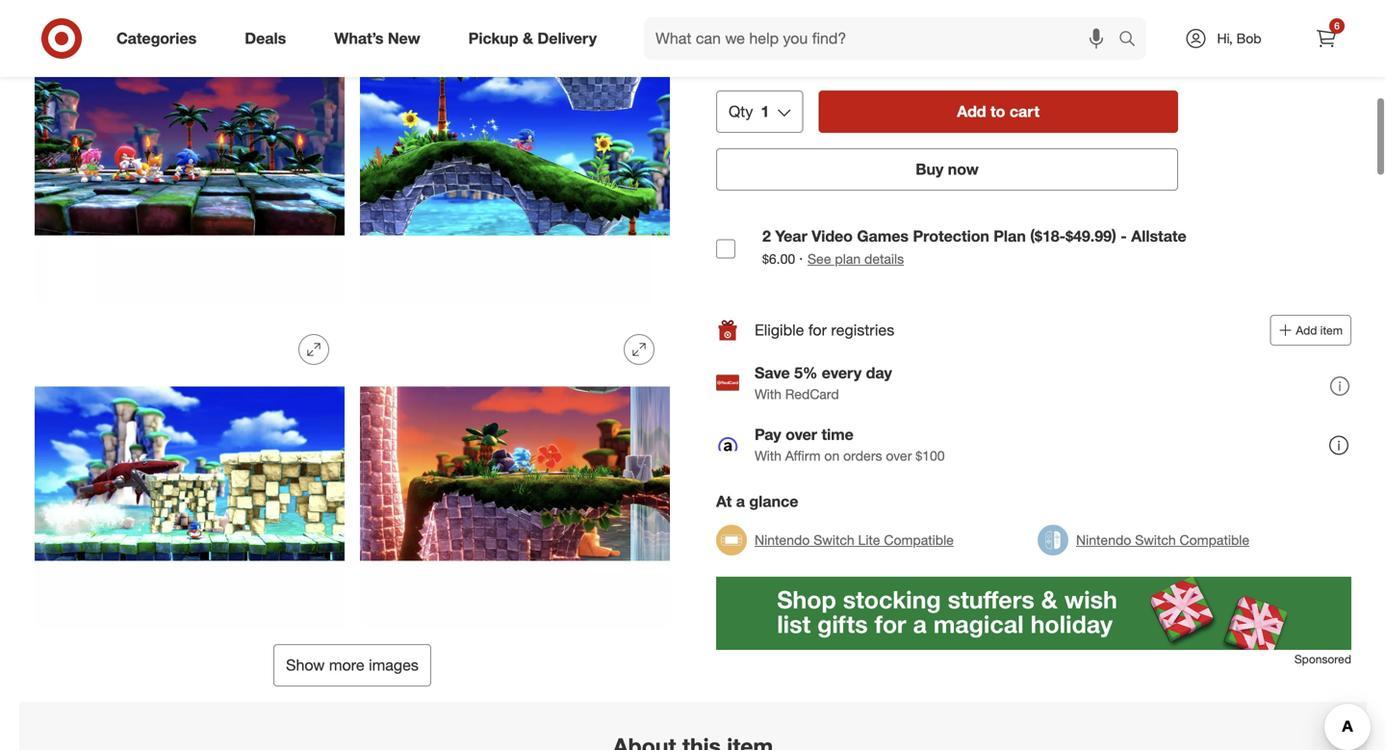 Task type: vqa. For each thing, say whether or not it's contained in the screenshot.
the Item Number (DPCI) : 087-08-4267
no



Task type: describe. For each thing, give the bounding box(es) containing it.
search button
[[1110, 17, 1157, 64]]

switch for compatible
[[1136, 531, 1177, 548]]

add item
[[1297, 323, 1344, 337]]

0 vertical spatial over
[[786, 425, 818, 444]]

add for add item
[[1297, 323, 1318, 337]]

·
[[799, 249, 804, 268]]

see
[[808, 250, 832, 267]]

$100
[[916, 447, 945, 464]]

hours
[[822, 47, 861, 66]]

show more images button
[[274, 644, 431, 687]]

$6.00
[[763, 250, 796, 267]]

buy now
[[916, 160, 979, 179]]

bob
[[1237, 30, 1262, 47]]

pickup & delivery
[[469, 29, 597, 48]]

la sunset button
[[794, 16, 869, 38]]

1 horizontal spatial for
[[865, 47, 884, 66]]

save
[[755, 363, 790, 382]]

nintendo switch lite compatible
[[755, 531, 954, 548]]

1 vertical spatial over
[[886, 447, 912, 464]]

sonic superstars - nintendo switch, 3 of 11 image
[[360, 0, 670, 303]]

ready within 2 hours for pickup inside the store
[[717, 47, 1045, 66]]

search
[[1110, 31, 1157, 50]]

details
[[865, 250, 904, 267]]

a
[[737, 492, 745, 511]]

2 year video games protection plan ($18-$49.99) - allstate $6.00 · see plan details
[[763, 227, 1187, 268]]

time
[[822, 425, 854, 444]]

lite
[[859, 531, 881, 548]]

($18-
[[1031, 227, 1066, 246]]

plan
[[835, 250, 861, 267]]

up
[[753, 17, 771, 36]]

games
[[858, 227, 909, 246]]

what's new link
[[318, 17, 445, 60]]

deals link
[[228, 17, 310, 60]]

now
[[948, 160, 979, 179]]

with inside pay over time with affirm on orders over $100
[[755, 447, 782, 464]]

pickup & delivery link
[[452, 17, 621, 60]]

deals
[[245, 29, 286, 48]]

switch for lite
[[814, 531, 855, 548]]

save 5% every day with redcard
[[755, 363, 893, 402]]

sonic superstars - nintendo switch, 4 of 11 image
[[35, 319, 345, 629]]

pay over time with affirm on orders over $100
[[755, 425, 945, 464]]

add for add to cart
[[958, 102, 987, 121]]

la
[[794, 17, 814, 36]]

sonic superstars - nintendo switch, 5 of 11 image
[[360, 319, 670, 629]]

sonic superstars - nintendo switch, 2 of 11 image
[[35, 0, 345, 303]]

-
[[1121, 227, 1128, 246]]

at a glance
[[717, 492, 799, 511]]

add item button
[[1271, 315, 1352, 346]]

hi, bob
[[1218, 30, 1262, 47]]

&
[[523, 29, 534, 48]]

cart
[[1010, 102, 1040, 121]]

show more images
[[286, 656, 419, 675]]

affirm
[[786, 447, 821, 464]]

every
[[822, 363, 862, 382]]

nintendo for nintendo switch compatible
[[1077, 531, 1132, 548]]

5%
[[795, 363, 818, 382]]



Task type: locate. For each thing, give the bounding box(es) containing it.
2 left hours
[[810, 47, 818, 66]]

at
[[775, 17, 790, 36]]

2
[[810, 47, 818, 66], [763, 227, 771, 246]]

video
[[812, 227, 853, 246]]

hi,
[[1218, 30, 1233, 47]]

over left $100
[[886, 447, 912, 464]]

the
[[984, 47, 1005, 66]]

nintendo switch lite compatible button
[[717, 519, 954, 561]]

add inside 'button'
[[958, 102, 987, 121]]

compatible
[[884, 531, 954, 548], [1180, 531, 1250, 548]]

qty
[[729, 102, 753, 121]]

1 horizontal spatial over
[[886, 447, 912, 464]]

buy now button
[[717, 148, 1179, 191]]

pay
[[755, 425, 782, 444]]

1 vertical spatial 2
[[763, 227, 771, 246]]

with down pay
[[755, 447, 782, 464]]

2 with from the top
[[755, 447, 782, 464]]

qty 1
[[729, 102, 770, 121]]

1 nintendo from the left
[[755, 531, 810, 548]]

add left to
[[958, 102, 987, 121]]

0 vertical spatial add
[[958, 102, 987, 121]]

pickup
[[888, 47, 934, 66]]

1 vertical spatial for
[[809, 321, 827, 339]]

over up affirm at the bottom right
[[786, 425, 818, 444]]

show
[[286, 656, 325, 675]]

registries
[[832, 321, 895, 339]]

0 horizontal spatial nintendo
[[755, 531, 810, 548]]

for right eligible
[[809, 321, 827, 339]]

0 horizontal spatial for
[[809, 321, 827, 339]]

0 horizontal spatial 2
[[763, 227, 771, 246]]

year
[[776, 227, 808, 246]]

1 horizontal spatial 2
[[810, 47, 818, 66]]

images
[[369, 656, 419, 675]]

plan
[[994, 227, 1026, 246]]

0 vertical spatial for
[[865, 47, 884, 66]]

2 inside 2 year video games protection plan ($18-$49.99) - allstate $6.00 · see plan details
[[763, 227, 771, 246]]

on
[[825, 447, 840, 464]]

add left item
[[1297, 323, 1318, 337]]

switch
[[814, 531, 855, 548], [1136, 531, 1177, 548]]

0 horizontal spatial switch
[[814, 531, 855, 548]]

protection
[[913, 227, 990, 246]]

add to cart
[[958, 102, 1040, 121]]

inside
[[939, 47, 979, 66]]

2 switch from the left
[[1136, 531, 1177, 548]]

for
[[865, 47, 884, 66], [809, 321, 827, 339]]

categories
[[117, 29, 197, 48]]

pick up at la sunset
[[717, 17, 869, 36]]

add inside button
[[1297, 323, 1318, 337]]

add to cart button
[[819, 91, 1179, 133]]

orders
[[844, 447, 883, 464]]

within
[[765, 47, 805, 66]]

1 compatible from the left
[[884, 531, 954, 548]]

sponsored
[[1295, 652, 1352, 666]]

6
[[1335, 20, 1340, 32]]

1 vertical spatial add
[[1297, 323, 1318, 337]]

nintendo
[[755, 531, 810, 548], [1077, 531, 1132, 548]]

with
[[755, 386, 782, 402], [755, 447, 782, 464]]

None checkbox
[[717, 239, 736, 259]]

0 vertical spatial 2
[[810, 47, 818, 66]]

1 switch from the left
[[814, 531, 855, 548]]

to
[[991, 102, 1006, 121]]

item
[[1321, 323, 1344, 337]]

categories link
[[100, 17, 221, 60]]

1 vertical spatial with
[[755, 447, 782, 464]]

image gallery element
[[35, 0, 670, 687]]

nintendo for nintendo switch lite compatible
[[755, 531, 810, 548]]

eligible for registries
[[755, 321, 895, 339]]

$49.99)
[[1066, 227, 1117, 246]]

1 with from the top
[[755, 386, 782, 402]]

pick
[[717, 17, 748, 36]]

redcard
[[786, 386, 839, 402]]

2 nintendo from the left
[[1077, 531, 1132, 548]]

0 horizontal spatial compatible
[[884, 531, 954, 548]]

1 horizontal spatial add
[[1297, 323, 1318, 337]]

at
[[717, 492, 732, 511]]

over
[[786, 425, 818, 444], [886, 447, 912, 464]]

delivery
[[538, 29, 597, 48]]

0 vertical spatial with
[[755, 386, 782, 402]]

what's
[[334, 29, 384, 48]]

advertisement region
[[717, 577, 1352, 650]]

1 horizontal spatial compatible
[[1180, 531, 1250, 548]]

pickup
[[469, 29, 519, 48]]

for right hours
[[865, 47, 884, 66]]

nintendo switch compatible button
[[1038, 519, 1250, 561]]

ready
[[717, 47, 760, 66]]

with inside save 5% every day with redcard
[[755, 386, 782, 402]]

sunset
[[818, 17, 869, 36]]

day
[[866, 363, 893, 382]]

1
[[761, 102, 770, 121]]

buy
[[916, 160, 944, 179]]

What can we help you find? suggestions appear below search field
[[644, 17, 1124, 60]]

glance
[[750, 492, 799, 511]]

what's new
[[334, 29, 421, 48]]

nintendo switch compatible
[[1077, 531, 1250, 548]]

allstate
[[1132, 227, 1187, 246]]

with down save
[[755, 386, 782, 402]]

eligible
[[755, 321, 805, 339]]

more
[[329, 656, 365, 675]]

store
[[1010, 47, 1045, 66]]

6 link
[[1306, 17, 1348, 60]]

2 compatible from the left
[[1180, 531, 1250, 548]]

0 horizontal spatial add
[[958, 102, 987, 121]]

1 horizontal spatial switch
[[1136, 531, 1177, 548]]

1 horizontal spatial nintendo
[[1077, 531, 1132, 548]]

see plan details button
[[808, 249, 904, 269]]

0 horizontal spatial over
[[786, 425, 818, 444]]

2 left "year"
[[763, 227, 771, 246]]

new
[[388, 29, 421, 48]]



